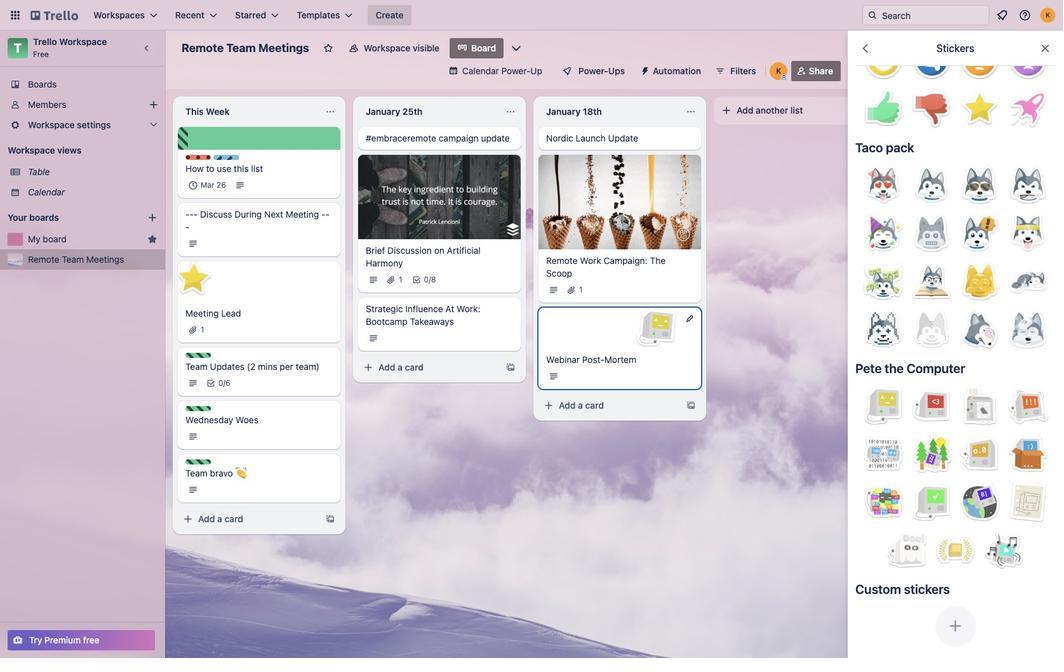 Task type: vqa. For each thing, say whether or not it's contained in the screenshot.
Change
no



Task type: locate. For each thing, give the bounding box(es) containing it.
0 horizontal spatial calendar
[[28, 187, 65, 198]]

per
[[280, 362, 293, 372]]

during
[[235, 209, 262, 220]]

campaign:
[[604, 256, 648, 266]]

2 horizontal spatial card
[[585, 400, 604, 411]]

0 horizontal spatial create from template… image
[[325, 515, 335, 525]]

card for harmony
[[405, 362, 424, 373]]

team down starred
[[226, 41, 256, 55]]

list right another
[[791, 105, 803, 116]]

color: green, title: "recurring item" element for team updates (2 mins per team)
[[186, 353, 211, 358]]

team down my board link
[[62, 254, 84, 265]]

workspace views
[[8, 145, 82, 156]]

0 horizontal spatial list
[[251, 163, 263, 174]]

0 left 6
[[219, 379, 223, 388]]

filters
[[731, 65, 757, 76]]

0 vertical spatial /
[[429, 275, 431, 284]]

starred icon image
[[147, 234, 158, 245]]

0 notifications image
[[995, 8, 1010, 23]]

2 vertical spatial 1
[[201, 325, 204, 335]]

#embraceremote campaign update
[[366, 133, 510, 144]]

kendallparks02 (kendallparks02) image right open information menu "image"
[[1041, 8, 1056, 23]]

card down post-
[[585, 400, 604, 411]]

members link
[[0, 95, 165, 115]]

2 power- from the left
[[579, 65, 609, 76]]

trello workspace free
[[33, 36, 107, 59]]

add a card for harmony
[[379, 362, 424, 373]]

2 vertical spatial add a card button
[[178, 510, 318, 530]]

bravo
[[210, 468, 233, 479]]

add down team bravo 👏
[[198, 514, 215, 525]]

0 horizontal spatial a
[[217, 514, 222, 525]]

2 vertical spatial card
[[225, 514, 243, 525]]

1 vertical spatial list
[[251, 163, 263, 174]]

1 vertical spatial calendar
[[28, 187, 65, 198]]

week
[[206, 106, 230, 117]]

0
[[424, 275, 429, 284], [219, 379, 223, 388]]

meetings down starred dropdown button
[[259, 41, 309, 55]]

post-
[[583, 355, 605, 366]]

remote
[[182, 41, 224, 55], [28, 254, 59, 265], [546, 256, 578, 266]]

1 vertical spatial a
[[578, 400, 583, 411]]

team left bravo
[[186, 468, 208, 479]]

team left updates
[[186, 362, 208, 372]]

1 horizontal spatial 1
[[399, 275, 403, 284]]

workspace inside trello workspace free
[[59, 36, 107, 47]]

add another list
[[737, 105, 803, 116]]

custom
[[856, 583, 902, 597]]

nordic launch update
[[546, 133, 638, 144]]

workspace down 'members'
[[28, 119, 75, 130]]

1 january from the left
[[366, 106, 401, 117]]

a
[[398, 362, 403, 373], [578, 400, 583, 411], [217, 514, 222, 525]]

1 horizontal spatial meetings
[[259, 41, 309, 55]]

january left "25th"
[[366, 106, 401, 117]]

1 vertical spatial card
[[585, 400, 604, 411]]

1 horizontal spatial meeting
[[286, 209, 319, 220]]

workspace up the table
[[8, 145, 55, 156]]

custom stickers
[[856, 583, 950, 597]]

january for january 25th
[[366, 106, 401, 117]]

1
[[399, 275, 403, 284], [579, 285, 583, 295], [201, 325, 204, 335]]

0 horizontal spatial meeting
[[186, 308, 219, 319]]

0 horizontal spatial january
[[366, 106, 401, 117]]

0 vertical spatial add a card button
[[358, 357, 498, 378]]

meeting
[[286, 209, 319, 220], [186, 308, 219, 319]]

1 horizontal spatial kendallparks02 (kendallparks02) image
[[1041, 8, 1056, 23]]

1 color: green, title: "recurring item" element from the top
[[186, 353, 211, 358]]

add down bootcamp
[[379, 362, 395, 373]]

workspace for workspace visible
[[364, 43, 411, 53]]

list inside button
[[791, 105, 803, 116]]

/
[[429, 275, 431, 284], [223, 379, 226, 388]]

January 18th text field
[[539, 102, 681, 122]]

0 / 8
[[424, 275, 436, 284]]

your
[[8, 212, 27, 223]]

0 vertical spatial remote team meetings
[[182, 41, 309, 55]]

kendallparks02 (kendallparks02) image
[[1041, 8, 1056, 23], [770, 62, 788, 80]]

a down bravo
[[217, 514, 222, 525]]

color: green, title: "recurring item" element up wednesday at left bottom
[[186, 407, 211, 412]]

calendar down board link
[[462, 65, 499, 76]]

meeting inside --- discuss during next meeting -- -
[[286, 209, 319, 220]]

1 vertical spatial remote team meetings
[[28, 254, 124, 265]]

create from template… image
[[686, 401, 696, 411], [325, 515, 335, 525]]

2 horizontal spatial remote
[[546, 256, 578, 266]]

1 horizontal spatial /
[[429, 275, 431, 284]]

0 horizontal spatial power-
[[502, 65, 531, 76]]

workspace right trello
[[59, 36, 107, 47]]

0 vertical spatial card
[[405, 362, 424, 373]]

1 horizontal spatial list
[[791, 105, 803, 116]]

1 horizontal spatial calendar
[[462, 65, 499, 76]]

1 down meeting lead
[[201, 325, 204, 335]]

sm image
[[635, 61, 653, 79]]

this week
[[186, 106, 230, 117]]

color: sky, title: none image
[[213, 155, 239, 160]]

0 horizontal spatial add a card
[[198, 514, 243, 525]]

january 25th
[[366, 106, 423, 117]]

add a card button
[[358, 357, 498, 378], [539, 396, 679, 416], [178, 510, 318, 530]]

power- inside button
[[579, 65, 609, 76]]

1 vertical spatial color: green, title: "recurring item" element
[[186, 407, 211, 412]]

meeting right next
[[286, 209, 319, 220]]

card down 👏
[[225, 514, 243, 525]]

power- down customize views 'icon'
[[502, 65, 531, 76]]

edit card image
[[685, 314, 695, 324]]

add a card down bootcamp
[[379, 362, 424, 373]]

starred button
[[227, 5, 287, 25]]

your boards with 2 items element
[[8, 210, 128, 226]]

0 horizontal spatial add a card button
[[178, 510, 318, 530]]

0 vertical spatial color: green, title: "recurring item" element
[[186, 353, 211, 358]]

workspace settings
[[28, 119, 111, 130]]

january up nordic
[[546, 106, 581, 117]]

calendar power-up link
[[441, 61, 550, 81]]

january
[[366, 106, 401, 117], [546, 106, 581, 117]]

1 vertical spatial 0
[[219, 379, 223, 388]]

1 horizontal spatial a
[[398, 362, 403, 373]]

0 vertical spatial 0
[[424, 275, 429, 284]]

my board
[[28, 234, 67, 245]]

add a card button down 👏
[[178, 510, 318, 530]]

boards
[[28, 79, 57, 90]]

--- discuss during next meeting -- -
[[186, 209, 330, 233]]

on
[[434, 245, 445, 256]]

18th
[[583, 106, 602, 117]]

26
[[217, 180, 226, 190]]

0 horizontal spatial /
[[223, 379, 226, 388]]

add left another
[[737, 105, 754, 116]]

0 left 8
[[424, 275, 429, 284]]

remote work campaign: the scoop link
[[546, 255, 694, 280]]

table
[[28, 166, 50, 177]]

color: green, title: "recurring item" element up updates
[[186, 353, 211, 358]]

calendar down the table
[[28, 187, 65, 198]]

visible
[[413, 43, 440, 53]]

color: green, title: "recurring item" element
[[186, 353, 211, 358], [186, 407, 211, 412], [186, 460, 211, 465]]

remote team meetings inside the board name text field
[[182, 41, 309, 55]]

1 horizontal spatial card
[[405, 362, 424, 373]]

team inside the board name text field
[[226, 41, 256, 55]]

--- discuss during next meeting -- - link
[[186, 208, 333, 234]]

at
[[446, 303, 454, 314]]

0 / 6
[[219, 379, 231, 388]]

1 horizontal spatial january
[[546, 106, 581, 117]]

2 color: green, title: "recurring item" element from the top
[[186, 407, 211, 412]]

a down "webinar post-mortem"
[[578, 400, 583, 411]]

2 vertical spatial color: green, title: "recurring item" element
[[186, 460, 211, 465]]

members
[[28, 99, 66, 110]]

0 horizontal spatial remote
[[28, 254, 59, 265]]

2 horizontal spatial add a card button
[[539, 396, 679, 416]]

2 vertical spatial add a card
[[198, 514, 243, 525]]

1 vertical spatial meetings
[[86, 254, 124, 265]]

0 horizontal spatial meetings
[[86, 254, 124, 265]]

workspace down 'create' "button"
[[364, 43, 411, 53]]

/ down brief discussion on artificial harmony
[[429, 275, 431, 284]]

0 horizontal spatial card
[[225, 514, 243, 525]]

webinar post-mortem
[[546, 355, 637, 366]]

meeting left lead
[[186, 308, 219, 319]]

workspace
[[59, 36, 107, 47], [364, 43, 411, 53], [28, 119, 75, 130], [8, 145, 55, 156]]

list right this
[[251, 163, 263, 174]]

kendallparks02 (kendallparks02) image right the filters
[[770, 62, 788, 80]]

1 down harmony
[[399, 275, 403, 284]]

color: red, title: none image
[[186, 155, 211, 160]]

2 horizontal spatial 1
[[579, 285, 583, 295]]

try premium free button
[[8, 631, 155, 651]]

share button
[[792, 61, 841, 81]]

filters button
[[712, 61, 760, 81]]

search image
[[868, 10, 878, 20]]

campaign
[[439, 133, 479, 144]]

how to use this list
[[186, 163, 263, 174]]

team updates (2 mins per team)
[[186, 362, 320, 372]]

1 vertical spatial add a card
[[559, 400, 604, 411]]

workspace navigation collapse icon image
[[139, 39, 156, 57]]

0 vertical spatial 1
[[399, 275, 403, 284]]

add a card down "webinar post-mortem"
[[559, 400, 604, 411]]

3 color: green, title: "recurring item" element from the top
[[186, 460, 211, 465]]

remote down the recent dropdown button
[[182, 41, 224, 55]]

2 january from the left
[[546, 106, 581, 117]]

mar 26
[[201, 180, 226, 190]]

1 vertical spatial /
[[223, 379, 226, 388]]

add for january 25th
[[379, 362, 395, 373]]

1 down work
[[579, 285, 583, 295]]

brief discussion on artificial harmony link
[[366, 244, 513, 270]]

create from template… image for meeting lead
[[325, 515, 335, 525]]

automation button
[[635, 61, 709, 81]]

/ down updates
[[223, 379, 226, 388]]

1 horizontal spatial add a card button
[[358, 357, 498, 378]]

workspace inside dropdown button
[[28, 119, 75, 130]]

wednesday woes
[[186, 415, 259, 426]]

calendar for calendar power-up
[[462, 65, 499, 76]]

customize views image
[[510, 42, 523, 55]]

0 vertical spatial calendar
[[462, 65, 499, 76]]

remote team meetings down my board link
[[28, 254, 124, 265]]

1 horizontal spatial create from template… image
[[686, 401, 696, 411]]

#embraceremote
[[366, 133, 436, 144]]

workspace settings button
[[0, 115, 165, 135]]

mar
[[201, 180, 215, 190]]

list
[[791, 105, 803, 116], [251, 163, 263, 174]]

add a card button down webinar post-mortem link
[[539, 396, 679, 416]]

0 for 0 / 8
[[424, 275, 429, 284]]

free
[[33, 50, 49, 59]]

1 vertical spatial kendallparks02 (kendallparks02) image
[[770, 62, 788, 80]]

add a card
[[379, 362, 424, 373], [559, 400, 604, 411], [198, 514, 243, 525]]

1 horizontal spatial add a card
[[379, 362, 424, 373]]

0 vertical spatial list
[[791, 105, 803, 116]]

workspace inside button
[[364, 43, 411, 53]]

1 horizontal spatial remote team meetings
[[182, 41, 309, 55]]

1 horizontal spatial remote
[[182, 41, 224, 55]]

add inside button
[[737, 105, 754, 116]]

1 vertical spatial create from template… image
[[325, 515, 335, 525]]

color: green, title: "recurring item" element up team bravo 👏
[[186, 460, 211, 465]]

0 vertical spatial a
[[398, 362, 403, 373]]

0 vertical spatial meeting
[[286, 209, 319, 220]]

create from template… image
[[506, 362, 516, 373]]

recent button
[[168, 5, 225, 25]]

1 vertical spatial 1
[[579, 285, 583, 295]]

This Week text field
[[178, 102, 320, 122]]

primary element
[[0, 0, 1064, 30]]

starred
[[235, 10, 266, 20]]

add a card down bravo
[[198, 514, 243, 525]]

meetings inside remote team meetings link
[[86, 254, 124, 265]]

0 horizontal spatial remote team meetings
[[28, 254, 124, 265]]

Mar 26 checkbox
[[186, 178, 230, 193]]

2 horizontal spatial a
[[578, 400, 583, 411]]

remote team meetings down starred
[[182, 41, 309, 55]]

add another list button
[[714, 97, 887, 125]]

/ for 6
[[223, 379, 226, 388]]

power- up the 18th
[[579, 65, 609, 76]]

team updates (2 mins per team) link
[[186, 361, 333, 374]]

workspace visible button
[[341, 38, 447, 58]]

calendar for calendar
[[28, 187, 65, 198]]

remote team meetings
[[182, 41, 309, 55], [28, 254, 124, 265]]

webinar
[[546, 355, 580, 366]]

add a card button down takeaways at the left top
[[358, 357, 498, 378]]

automation
[[653, 65, 701, 76]]

january for january 18th
[[546, 106, 581, 117]]

a down bootcamp
[[398, 362, 403, 373]]

remote down my board
[[28, 254, 59, 265]]

add down 'webinar'
[[559, 400, 576, 411]]

0 vertical spatial add a card
[[379, 362, 424, 373]]

1 horizontal spatial power-
[[579, 65, 609, 76]]

0 vertical spatial create from template… image
[[686, 401, 696, 411]]

star image
[[172, 257, 215, 301]]

0 vertical spatial meetings
[[259, 41, 309, 55]]

remote up scoop
[[546, 256, 578, 266]]

remote inside remote work campaign: the scoop
[[546, 256, 578, 266]]

0 horizontal spatial 0
[[219, 379, 223, 388]]

2 horizontal spatial add a card
[[559, 400, 604, 411]]

remote work campaign: the scoop
[[546, 256, 666, 279]]

discussion
[[388, 245, 432, 256]]

card down takeaways at the left top
[[405, 362, 424, 373]]

back to home image
[[30, 5, 78, 25]]

1 horizontal spatial 0
[[424, 275, 429, 284]]

1 vertical spatial add a card button
[[539, 396, 679, 416]]

meetings down my board link
[[86, 254, 124, 265]]

0 vertical spatial kendallparks02 (kendallparks02) image
[[1041, 8, 1056, 23]]

star or unstar board image
[[323, 43, 333, 53]]



Task type: describe. For each thing, give the bounding box(es) containing it.
ups
[[609, 65, 625, 76]]

board
[[472, 43, 496, 53]]

discuss
[[200, 209, 232, 220]]

workspace for workspace views
[[8, 145, 55, 156]]

use
[[217, 163, 232, 174]]

1 power- from the left
[[502, 65, 531, 76]]

1 for scoop
[[579, 285, 583, 295]]

updates
[[210, 362, 245, 372]]

team bravo 👏 link
[[186, 468, 333, 480]]

how
[[186, 163, 204, 174]]

strategic influence at work: bootcamp takeaways link
[[366, 303, 513, 328]]

views
[[57, 145, 82, 156]]

workspace visible
[[364, 43, 440, 53]]

Search field
[[878, 6, 989, 25]]

create button
[[368, 5, 411, 25]]

pack
[[886, 140, 915, 155]]

power-ups
[[579, 65, 625, 76]]

this
[[234, 163, 249, 174]]

add for this week
[[198, 514, 215, 525]]

recent
[[175, 10, 205, 20]]

work:
[[457, 303, 481, 314]]

add a card for scoop
[[559, 400, 604, 411]]

bootcamp
[[366, 316, 408, 327]]

settings
[[77, 119, 111, 130]]

add a card button for harmony
[[358, 357, 498, 378]]

6
[[226, 379, 231, 388]]

t link
[[8, 38, 28, 58]]

my
[[28, 234, 40, 245]]

this member is an admin of this board. image
[[781, 74, 787, 80]]

/ for 8
[[429, 275, 431, 284]]

the
[[885, 362, 904, 376]]

0 for 0 / 6
[[219, 379, 223, 388]]

premium
[[45, 635, 81, 646]]

#embraceremote campaign update link
[[366, 132, 513, 145]]

mortem
[[605, 355, 637, 366]]

takeaways
[[410, 316, 454, 327]]

workspace for workspace settings
[[28, 119, 75, 130]]

remote team meetings link
[[28, 254, 158, 266]]

brief
[[366, 245, 385, 256]]

kendallparks02 (kendallparks02) image inside primary element
[[1041, 8, 1056, 23]]

add board image
[[147, 213, 158, 223]]

calendar power-up
[[462, 65, 543, 76]]

trello
[[33, 36, 57, 47]]

free
[[83, 635, 99, 646]]

remote inside the board name text field
[[182, 41, 224, 55]]

my board link
[[28, 233, 142, 246]]

wednesday
[[186, 415, 233, 426]]

this
[[186, 106, 204, 117]]

update
[[481, 133, 510, 144]]

workspaces
[[93, 10, 145, 20]]

create from template… image for webinar post-mortem
[[686, 401, 696, 411]]

remote for remote work campaign: the scoop link
[[546, 256, 578, 266]]

team inside 'link'
[[186, 362, 208, 372]]

0 horizontal spatial kendallparks02 (kendallparks02) image
[[770, 62, 788, 80]]

8
[[431, 275, 436, 284]]

your boards
[[8, 212, 59, 223]]

add a card button for scoop
[[539, 396, 679, 416]]

january 18th
[[546, 106, 602, 117]]

work
[[580, 256, 602, 266]]

nordic
[[546, 133, 574, 144]]

color: green, title: "recurring item" element for wednesday woes
[[186, 407, 211, 412]]

team)
[[296, 362, 320, 372]]

templates button
[[289, 5, 361, 25]]

remote for remote team meetings link
[[28, 254, 59, 265]]

strategic influence at work: bootcamp takeaways
[[366, 303, 481, 327]]

create
[[376, 10, 404, 20]]

pete happy image
[[635, 307, 678, 350]]

2 vertical spatial a
[[217, 514, 222, 525]]

mins
[[258, 362, 277, 372]]

computer
[[907, 362, 966, 376]]

workspaces button
[[86, 5, 165, 25]]

1 vertical spatial meeting
[[186, 308, 219, 319]]

artificial
[[447, 245, 481, 256]]

1 for harmony
[[399, 275, 403, 284]]

0 horizontal spatial 1
[[201, 325, 204, 335]]

(2
[[247, 362, 256, 372]]

update
[[608, 133, 638, 144]]

a for scoop
[[578, 400, 583, 411]]

a for harmony
[[398, 362, 403, 373]]

card for scoop
[[585, 400, 604, 411]]

try
[[29, 635, 42, 646]]

lead
[[221, 308, 241, 319]]

taco pack
[[856, 140, 915, 155]]

launch
[[576, 133, 606, 144]]

add for january 18th
[[559, 400, 576, 411]]

scoop
[[546, 268, 573, 279]]

nordic launch update link
[[546, 132, 694, 145]]

meeting lead link
[[186, 308, 333, 320]]

boards
[[29, 212, 59, 223]]

the
[[650, 256, 666, 266]]

open information menu image
[[1019, 9, 1032, 22]]

board
[[43, 234, 67, 245]]

meetings inside the board name text field
[[259, 41, 309, 55]]

calendar link
[[28, 186, 158, 199]]

t
[[14, 41, 22, 55]]

January 25th text field
[[358, 102, 501, 122]]

Board name text field
[[175, 38, 316, 58]]

pete
[[856, 362, 882, 376]]

next
[[264, 209, 283, 220]]

woes
[[236, 415, 259, 426]]

color: green, title: "recurring item" element for team bravo 👏
[[186, 460, 211, 465]]

try premium free
[[29, 635, 99, 646]]

stickers
[[937, 43, 975, 54]]

table link
[[28, 166, 158, 179]]



